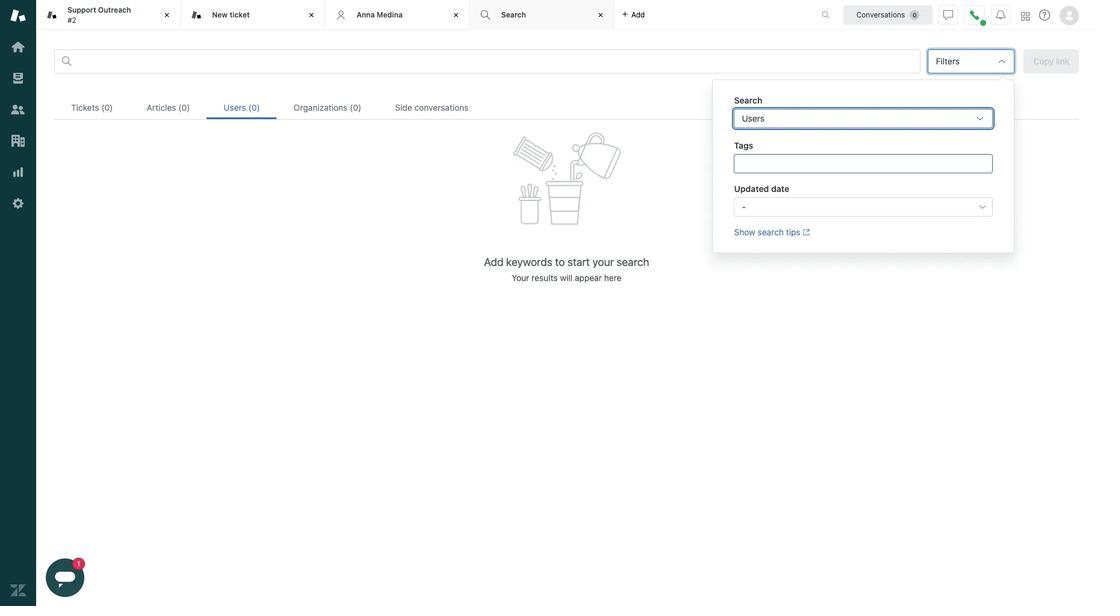 Task type: vqa. For each thing, say whether or not it's contained in the screenshot.
Articles (0) "Tab"
yes



Task type: locate. For each thing, give the bounding box(es) containing it.
(0) inside tickets (0) tab
[[101, 102, 113, 113]]

0 horizontal spatial close image
[[306, 9, 318, 21]]

users inside dropdown button
[[742, 113, 765, 124]]

close image inside new ticket tab
[[306, 9, 318, 21]]

reporting image
[[10, 165, 26, 180]]

0 vertical spatial search
[[501, 10, 526, 19]]

users (0) tab
[[207, 96, 277, 119]]

tickets
[[71, 102, 99, 113]]

close image left anna
[[306, 9, 318, 21]]

2 close image from the left
[[450, 9, 462, 21]]

1 horizontal spatial close image
[[595, 9, 607, 21]]

users
[[224, 102, 246, 113], [742, 113, 765, 124]]

#2
[[67, 15, 76, 24]]

search
[[758, 227, 784, 237], [617, 256, 649, 269]]

search inside add keywords to start your search your results will appear here
[[617, 256, 649, 269]]

side conversations tab
[[378, 96, 486, 119]]

4 (0) from the left
[[350, 102, 361, 113]]

show
[[734, 227, 756, 237]]

zendesk support image
[[10, 8, 26, 24]]

copy link button
[[1024, 49, 1079, 74]]

keywords
[[506, 256, 553, 269]]

copy
[[1034, 56, 1054, 66]]

1 close image from the left
[[306, 9, 318, 21]]

here
[[604, 273, 622, 283]]

search
[[501, 10, 526, 19], [734, 95, 763, 105]]

(0) for articles (0)
[[178, 102, 190, 113]]

get started image
[[10, 39, 26, 55]]

tab
[[36, 0, 181, 30]]

1 vertical spatial search
[[734, 95, 763, 105]]

updated
[[734, 184, 769, 194]]

2 (0) from the left
[[178, 102, 190, 113]]

1 horizontal spatial search
[[758, 227, 784, 237]]

0 vertical spatial users
[[224, 102, 246, 113]]

1 horizontal spatial close image
[[450, 9, 462, 21]]

tab list
[[54, 96, 1079, 120]]

close image inside the search tab
[[595, 9, 607, 21]]

filters
[[936, 56, 960, 66]]

(0) inside users (0) tab
[[248, 102, 260, 113]]

1 horizontal spatial users
[[742, 113, 765, 124]]

close image for search
[[595, 9, 607, 21]]

3 (0) from the left
[[248, 102, 260, 113]]

1 vertical spatial users
[[742, 113, 765, 124]]

add
[[632, 10, 645, 19]]

0 horizontal spatial search
[[617, 256, 649, 269]]

(0) inside the articles (0) "tab"
[[178, 102, 190, 113]]

close image for new ticket
[[306, 9, 318, 21]]

search up the here
[[617, 256, 649, 269]]

0 horizontal spatial users
[[224, 102, 246, 113]]

1 (0) from the left
[[101, 102, 113, 113]]

results
[[532, 273, 558, 283]]

organizations (0)
[[294, 102, 361, 113]]

conversations button
[[844, 5, 933, 24]]

main element
[[0, 0, 36, 607]]

1 vertical spatial search
[[617, 256, 649, 269]]

close image
[[161, 9, 173, 21], [450, 9, 462, 21]]

1 horizontal spatial search
[[734, 95, 763, 105]]

-
[[742, 202, 746, 212]]

close image
[[306, 9, 318, 21], [595, 9, 607, 21]]

search left tips
[[758, 227, 784, 237]]

users inside tab
[[224, 102, 246, 113]]

0 horizontal spatial close image
[[161, 9, 173, 21]]

side conversations
[[395, 102, 469, 113]]

(0) inside the organizations (0) tab
[[350, 102, 361, 113]]

close image inside 'anna medina' tab
[[450, 9, 462, 21]]

users button
[[734, 109, 993, 128]]

(0)
[[101, 102, 113, 113], [178, 102, 190, 113], [248, 102, 260, 113], [350, 102, 361, 113]]

0 vertical spatial search
[[758, 227, 784, 237]]

close image left add popup button
[[595, 9, 607, 21]]

0 horizontal spatial search
[[501, 10, 526, 19]]

2 close image from the left
[[595, 9, 607, 21]]



Task type: describe. For each thing, give the bounding box(es) containing it.
your
[[512, 273, 529, 283]]

Tags field
[[743, 158, 982, 170]]

zendesk image
[[10, 583, 26, 599]]

(0) for tickets (0)
[[101, 102, 113, 113]]

tips
[[786, 227, 801, 237]]

side
[[395, 102, 412, 113]]

button displays agent's chat status as invisible. image
[[944, 10, 953, 20]]

admin image
[[10, 196, 26, 212]]

conversations
[[857, 10, 905, 19]]

(0) for users (0)
[[248, 102, 260, 113]]

- button
[[734, 198, 993, 217]]

users (0)
[[224, 102, 260, 113]]

users for users (0)
[[224, 102, 246, 113]]

add
[[484, 256, 504, 269]]

new
[[212, 10, 228, 19]]

tabs tab list
[[36, 0, 809, 30]]

to
[[555, 256, 565, 269]]

start
[[568, 256, 590, 269]]

updated date
[[734, 184, 789, 194]]

articles (0)
[[147, 102, 190, 113]]

anna medina tab
[[325, 0, 470, 30]]

show search tips link
[[734, 227, 810, 237]]

organizations (0) tab
[[277, 96, 378, 119]]

tickets (0)
[[71, 102, 113, 113]]

add button
[[615, 0, 652, 30]]

1 close image from the left
[[161, 9, 173, 21]]

outreach
[[98, 5, 131, 15]]

filters button
[[928, 49, 1015, 74]]

organizations image
[[10, 133, 26, 149]]

(opens in a new tab) image
[[801, 229, 810, 236]]

articles (0) tab
[[130, 96, 207, 119]]

(0) for organizations (0)
[[350, 102, 361, 113]]

views image
[[10, 71, 26, 86]]

medina
[[377, 10, 403, 19]]

users for users
[[742, 113, 765, 124]]

organizations
[[294, 102, 348, 113]]

conversations
[[415, 102, 469, 113]]

get help image
[[1040, 10, 1050, 20]]

new ticket
[[212, 10, 250, 19]]

tab list containing tickets (0)
[[54, 96, 1079, 120]]

your
[[593, 256, 614, 269]]

search tab
[[470, 0, 615, 30]]

ticket
[[230, 10, 250, 19]]

tickets (0) tab
[[54, 96, 130, 119]]

date
[[771, 184, 789, 194]]

customers image
[[10, 102, 26, 118]]

appear
[[575, 273, 602, 283]]

anna
[[357, 10, 375, 19]]

anna medina
[[357, 10, 403, 19]]

articles
[[147, 102, 176, 113]]

copy link
[[1034, 56, 1070, 66]]

notifications image
[[996, 10, 1006, 20]]

new ticket tab
[[181, 0, 325, 30]]

search inside tab
[[501, 10, 526, 19]]

support
[[67, 5, 96, 15]]

tab containing support outreach
[[36, 0, 181, 30]]

add keywords to start your search your results will appear here
[[484, 256, 649, 283]]

tags
[[734, 140, 753, 151]]

support outreach #2
[[67, 5, 131, 24]]

link
[[1056, 56, 1070, 66]]

will
[[560, 273, 573, 283]]

zendesk products image
[[1021, 12, 1030, 20]]

show search tips
[[734, 227, 801, 237]]



